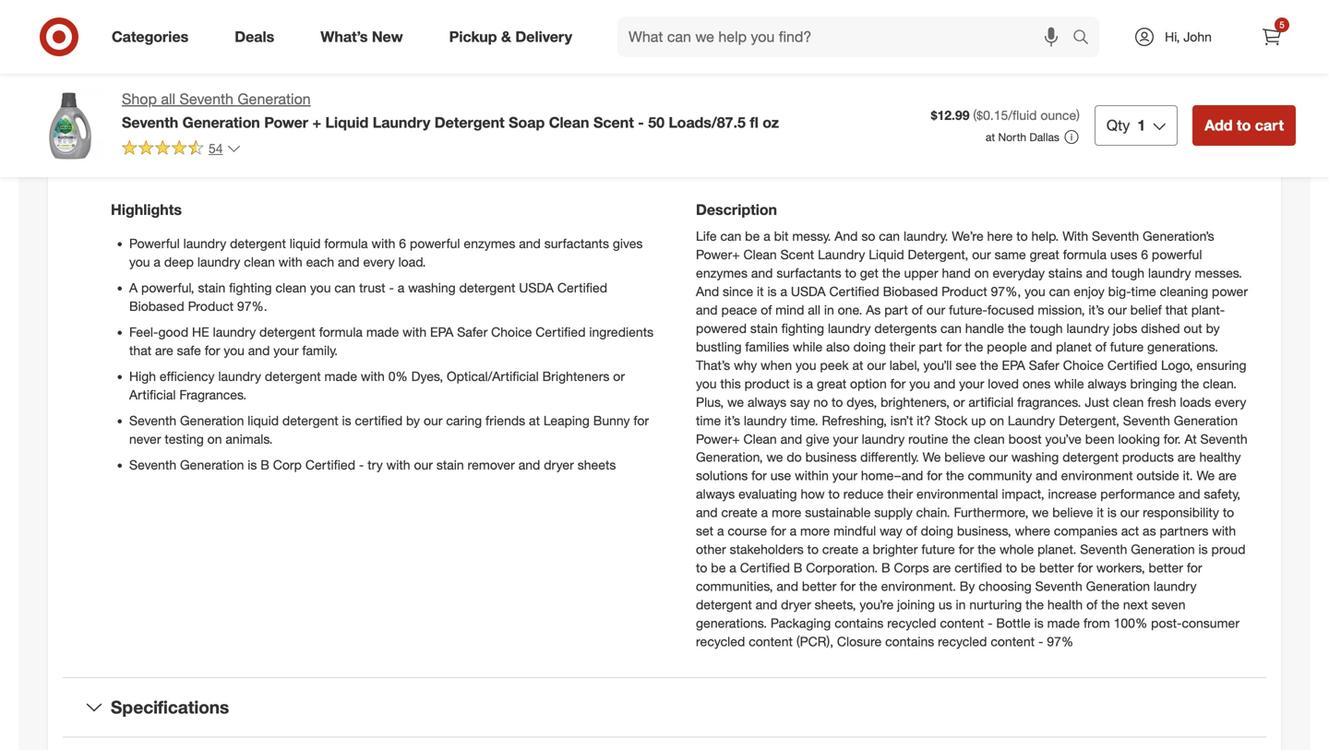 Task type: describe. For each thing, give the bounding box(es) containing it.
1 horizontal spatial b
[[794, 560, 802, 576]]

seventh up workers,
[[1080, 542, 1127, 558]]

by
[[960, 578, 975, 595]]

brighter
[[873, 542, 918, 558]]

detergent inside seventh generation liquid detergent is certified by our caring friends at leaping bunny for never testing on animals.
[[282, 412, 338, 429]]

to down other
[[696, 560, 707, 576]]

0 vertical spatial create
[[721, 505, 758, 521]]

generation down as
[[1131, 542, 1195, 558]]

0 horizontal spatial in
[[824, 302, 834, 318]]

seventh up healthy on the right bottom
[[1200, 431, 1248, 447]]

2 horizontal spatial better
[[1149, 560, 1183, 576]]

54 link
[[122, 139, 241, 160]]

plus,
[[696, 394, 724, 410]]

0 vertical spatial while
[[793, 339, 823, 355]]

product
[[745, 375, 790, 392]]

2 horizontal spatial be
[[1021, 560, 1036, 576]]

1 horizontal spatial recycled
[[887, 615, 937, 632]]

our up option
[[867, 357, 886, 373]]

our inside seventh generation liquid detergent is certified by our caring friends at leaping bunny for never testing on animals.
[[424, 412, 443, 429]]

laundry up cleaning
[[1148, 265, 1191, 281]]

are up environment.
[[933, 560, 951, 576]]

0 vertical spatial tough
[[1111, 265, 1145, 281]]

stain inside the a powerful, stain fighting clean you can trust - a washing detergent usda certified biobased product 97%.
[[198, 280, 225, 296]]

powerful inside description life can be a bit messy. and so can laundry. we're here to help. with seventh generation's power+ clean scent laundry liquid detergent, our same great formula uses 6 powerful enzymes and surfactants to get the upper hand on everyday stains and tough laundry messes. and since it is a usda certified biobased product 97%, you can enjoy big-time cleaning power and peace of mind all in one. as part of our future-focused mission, it's our belief that plant- powered stain fighting laundry detergents can handle the tough laundry jobs dished out by bustling families while also doing their part for the people and planet of future generations. that's why when you peek at our label, you'll see the epa safer choice certified logo, ensuring you this product is a great option for you and your loved ones while always bringing the clean. plus, we always say no to dyes, brighteners, or artificial fragrances. just clean fresh loads every time it's laundry time. refreshing, isn't it? stock up on laundry detergent, seventh generation power+ clean and give your laundry routine the clean boost you've been looking for. at seventh generation, we do business differently. we believe our washing detergent products are healthy solutions for use within your home–and for the community and environment outside it. we are always evaluating how to reduce their environmental impact, increase performance and safety, and create a more sustainable supply chain. furthermore, we believe it is our responsibility to set a course for a more mindful way of doing business, where companies act as partners with other stakeholders to create a brighter future for the whole planet. seventh generation is proud to be a certified b corporation. b corps are certified to be better for workers, better for communities, and better for the environment. by choosing seventh generation laundry detergent and dryer sheets, you're joining us in nurturing the health of the next seven generations. packaging contains recycled content - bottle is made from 100% post-consumer recycled content (pcr), closure contains recycled content - 97%
[[1152, 246, 1202, 262]]

of up detergents
[[912, 302, 923, 318]]

can right 'so' on the top right
[[879, 228, 900, 244]]

generation down testing
[[180, 457, 244, 473]]

2 vertical spatial we
[[1032, 505, 1049, 521]]

of left mind
[[761, 302, 772, 318]]

fragrances.
[[1017, 394, 1081, 410]]

formula inside the powerful laundry detergent liquid formula with 6 powerful enzymes and surfactants gives you a deep laundry clean with each and every load.
[[324, 235, 368, 251]]

generation,
[[696, 449, 763, 465]]

1 horizontal spatial we
[[1197, 468, 1215, 484]]

1 horizontal spatial doing
[[921, 523, 953, 539]]

can up mission,
[[1049, 283, 1070, 299]]

shop all seventh generation seventh generation power + liquid laundry detergent soap clean scent - 50 loads/87.5 fl oz
[[122, 90, 779, 131]]

clean right just
[[1113, 394, 1144, 410]]

0 horizontal spatial generations.
[[696, 615, 767, 632]]

0 horizontal spatial great
[[817, 375, 847, 392]]

0 horizontal spatial content
[[749, 634, 793, 650]]

detergents
[[874, 320, 937, 336]]

is down performance
[[1107, 505, 1117, 521]]

is up say
[[793, 375, 803, 392]]

a up communities,
[[729, 560, 736, 576]]

1 horizontal spatial stain
[[436, 457, 464, 473]]

0 vertical spatial doing
[[853, 339, 886, 355]]

our down "big-"
[[1108, 302, 1127, 318]]

0 vertical spatial more
[[772, 505, 801, 521]]

detergent up environment
[[1063, 449, 1119, 465]]

$12.99
[[931, 107, 970, 123]]

are up the it.
[[1178, 449, 1196, 465]]

generation up "54"
[[182, 113, 260, 131]]

safer inside description life can be a bit messy. and so can laundry. we're here to help. with seventh generation's power+ clean scent laundry liquid detergent, our same great formula uses 6 powerful enzymes and surfactants to get the upper hand on everyday stains and tough laundry messes. and since it is a usda certified biobased product 97%, you can enjoy big-time cleaning power and peace of mind all in one. as part of our future-focused mission, it's our belief that plant- powered stain fighting laundry detergents can handle the tough laundry jobs dished out by bustling families while also doing their part for the people and planet of future generations. that's why when you peek at our label, you'll see the epa safer choice certified logo, ensuring you this product is a great option for you and your loved ones while always bringing the clean. plus, we always say no to dyes, brighteners, or artificial fragrances. just clean fresh loads every time it's laundry time. refreshing, isn't it? stock up on laundry detergent, seventh generation power+ clean and give your laundry routine the clean boost you've been looking for. at seventh generation, we do business differently. we believe our washing detergent products are healthy solutions for use within your home–and for the community and environment outside it. we are always evaluating how to reduce their environmental impact, increase performance and safety, and create a more sustainable supply chain. furthermore, we believe it is our responsibility to set a course for a more mindful way of doing business, where companies act as partners with other stakeholders to create a brighter future for the whole planet. seventh generation is proud to be a certified b corporation. b corps are certified to be better for workers, better for communities, and better for the environment. by choosing seventh generation laundry detergent and dryer sheets, you're joining us in nurturing the health of the next seven generations. packaging contains recycled content - bottle is made from 100% post-consumer recycled content (pcr), closure contains recycled content - 97%
[[1029, 357, 1060, 373]]

with inside feel-good he laundry detergent formula made with epa safer choice certified ingredients that are safe for you and your family.
[[403, 324, 427, 340]]

liquid inside the powerful laundry detergent liquid formula with 6 powerful enzymes and surfactants gives you a deep laundry clean with each and every load.
[[290, 235, 321, 251]]

1 horizontal spatial we
[[767, 449, 783, 465]]

animals.
[[226, 431, 273, 447]]

specifications
[[111, 697, 229, 718]]

the down focused
[[1008, 320, 1026, 336]]

is down the animals.
[[248, 457, 257, 473]]

this inside description life can be a bit messy. and so can laundry. we're here to help. with seventh generation's power+ clean scent laundry liquid detergent, our same great formula uses 6 powerful enzymes and surfactants to get the upper hand on everyday stains and tough laundry messes. and since it is a usda certified biobased product 97%, you can enjoy big-time cleaning power and peace of mind all in one. as part of our future-focused mission, it's our belief that plant- powered stain fighting laundry detergents can handle the tough laundry jobs dished out by bustling families while also doing their part for the people and planet of future generations. that's why when you peek at our label, you'll see the epa safer choice certified logo, ensuring you this product is a great option for you and your loved ones while always bringing the clean. plus, we always say no to dyes, brighteners, or artificial fragrances. just clean fresh loads every time it's laundry time. refreshing, isn't it? stock up on laundry detergent, seventh generation power+ clean and give your laundry routine the clean boost you've been looking for. at seventh generation, we do business differently. we believe our washing detergent products are healthy solutions for use within your home–and for the community and environment outside it. we are always evaluating how to reduce their environmental impact, increase performance and safety, and create a more sustainable supply chain. furthermore, we believe it is our responsibility to set a course for a more mindful way of doing business, where companies act as partners with other stakeholders to create a brighter future for the whole planet. seventh generation is proud to be a certified b corporation. b corps are certified to be better for workers, better for communities, and better for the environment. by choosing seventh generation laundry detergent and dryer sheets, you're joining us in nurturing the health of the next seven generations. packaging contains recycled content - bottle is made from 100% post-consumer recycled content (pcr), closure contains recycled content - 97%
[[720, 375, 741, 392]]

act
[[1121, 523, 1139, 539]]

detergent down communities,
[[696, 597, 752, 613]]

the up environmental at the right of page
[[946, 468, 964, 484]]

reduce
[[843, 486, 884, 502]]

what's new link
[[305, 17, 426, 57]]

100%
[[1114, 615, 1148, 632]]

label,
[[890, 357, 920, 373]]

isn't
[[890, 412, 913, 429]]

1 horizontal spatial believe
[[1052, 505, 1093, 521]]

0 vertical spatial always
[[1088, 375, 1127, 392]]

the down stock at the right
[[952, 431, 970, 447]]

for left workers,
[[1077, 560, 1093, 576]]

0 vertical spatial dryer
[[544, 457, 574, 473]]

seventh down the never
[[129, 457, 176, 473]]

search button
[[1064, 17, 1109, 61]]

the down business,
[[978, 542, 996, 558]]

clean down the up
[[974, 431, 1005, 447]]

new
[[372, 28, 403, 46]]

laundry up 'deep'
[[183, 235, 226, 251]]

that's
[[696, 357, 730, 373]]

0 vertical spatial generations.
[[1147, 339, 1218, 355]]

2 horizontal spatial b
[[882, 560, 890, 576]]

environment
[[1061, 468, 1133, 484]]

us
[[939, 597, 952, 613]]

supply
[[874, 505, 913, 521]]

seventh up looking
[[1123, 412, 1170, 429]]

you up brighteners,
[[909, 375, 930, 392]]

whole
[[1000, 542, 1034, 558]]

a up say
[[806, 375, 813, 392]]

to left get
[[845, 265, 856, 281]]

What can we help you find? suggestions appear below search field
[[618, 17, 1077, 57]]

environment.
[[881, 578, 956, 595]]

can down future- at the top right of the page
[[941, 320, 962, 336]]

laundry right 'deep'
[[197, 254, 240, 270]]

a inside the powerful laundry detergent liquid formula with 6 powerful enzymes and surfactants gives you a deep laundry clean with each and every load.
[[154, 254, 161, 270]]

97%.
[[237, 298, 267, 314]]

corporation.
[[806, 560, 878, 576]]

your inside feel-good he laundry detergent formula made with epa safer choice certified ingredients that are safe for you and your family.
[[273, 342, 299, 358]]

1 horizontal spatial while
[[1054, 375, 1084, 392]]

powerful
[[129, 235, 180, 251]]

certified up bringing
[[1108, 357, 1158, 373]]

to up sustainable
[[828, 486, 840, 502]]

0 horizontal spatial we
[[727, 394, 744, 410]]

a powerful, stain fighting clean you can trust - a washing detergent usda certified biobased product 97%.
[[129, 280, 607, 314]]

your down refreshing,
[[833, 431, 858, 447]]

details button
[[63, 135, 1266, 194]]

1 vertical spatial create
[[822, 542, 859, 558]]

what's new
[[321, 28, 403, 46]]

seventh generation liquid detergent is certified by our caring friends at leaping bunny for never testing on animals.
[[129, 412, 649, 447]]

for down partners
[[1187, 560, 1202, 576]]

fighting inside description life can be a bit messy. and so can laundry. we're here to help. with seventh generation's power+ clean scent laundry liquid detergent, our same great formula uses 6 powerful enzymes and surfactants to get the upper hand on everyday stains and tough laundry messes. and since it is a usda certified biobased product 97%, you can enjoy big-time cleaning power and peace of mind all in one. as part of our future-focused mission, it's our belief that plant- powered stain fighting laundry detergents can handle the tough laundry jobs dished out by bustling families while also doing their part for the people and planet of future generations. that's why when you peek at our label, you'll see the epa safer choice certified logo, ensuring you this product is a great option for you and your loved ones while always bringing the clean. plus, we always say no to dyes, brighteners, or artificial fragrances. just clean fresh loads every time it's laundry time. refreshing, isn't it? stock up on laundry detergent, seventh generation power+ clean and give your laundry routine the clean boost you've been looking for. at seventh generation, we do business differently. we believe our washing detergent products are healthy solutions for use within your home–and for the community and environment outside it. we are always evaluating how to reduce their environmental impact, increase performance and safety, and create a more sustainable supply chain. furthermore, we believe it is our responsibility to set a course for a more mindful way of doing business, where companies act as partners with other stakeholders to create a brighter future for the whole planet. seventh generation is proud to be a certified b corporation. b corps are certified to be better for workers, better for communities, and better for the environment. by choosing seventh generation laundry detergent and dryer sheets, you're joining us in nurturing the health of the next seven generations. packaging contains recycled content - bottle is made from 100% post-consumer recycled content (pcr), closure contains recycled content - 97%
[[781, 320, 824, 336]]

you've
[[1045, 431, 1082, 447]]

jobs
[[1113, 320, 1138, 336]]

0 horizontal spatial it's
[[725, 412, 740, 429]]

with right try
[[386, 457, 410, 473]]

seventh up 'uses'
[[1092, 228, 1139, 244]]

1 horizontal spatial in
[[956, 597, 966, 613]]

friends
[[486, 412, 525, 429]]

to down whole in the bottom of the page
[[1006, 560, 1017, 576]]

of up from
[[1086, 597, 1098, 613]]

everyday
[[993, 265, 1045, 281]]

seventh up "54"
[[180, 90, 233, 108]]

seven
[[1152, 597, 1186, 613]]

for up stakeholders
[[771, 523, 786, 539]]

every inside the powerful laundry detergent liquid formula with 6 powerful enzymes and surfactants gives you a deep laundry clean with each and every load.
[[363, 254, 395, 270]]

you inside the powerful laundry detergent liquid formula with 6 powerful enzymes and surfactants gives you a deep laundry clean with each and every load.
[[129, 254, 150, 270]]

clean inside the powerful laundry detergent liquid formula with 6 powerful enzymes and surfactants gives you a deep laundry clean with each and every load.
[[244, 254, 275, 270]]

power
[[1212, 283, 1248, 299]]

0 vertical spatial on
[[974, 265, 989, 281]]

packaging
[[771, 615, 831, 632]]

a right set
[[717, 523, 724, 539]]

0 vertical spatial their
[[890, 339, 915, 355]]

as
[[866, 302, 881, 318]]

1 horizontal spatial future
[[1110, 339, 1144, 355]]

our left future- at the top right of the page
[[926, 302, 945, 318]]

97%
[[1047, 634, 1074, 650]]

your down 'business' at right bottom
[[832, 468, 857, 484]]

details
[[111, 153, 169, 174]]

stain inside description life can be a bit messy. and so can laundry. we're here to help. with seventh generation's power+ clean scent laundry liquid detergent, our same great formula uses 6 powerful enzymes and surfactants to get the upper hand on everyday stains and tough laundry messes. and since it is a usda certified biobased product 97%, you can enjoy big-time cleaning power and peace of mind all in one. as part of our future-focused mission, it's our belief that plant- powered stain fighting laundry detergents can handle the tough laundry jobs dished out by bustling families while also doing their part for the people and planet of future generations. that's why when you peek at our label, you'll see the epa safer choice certified logo, ensuring you this product is a great option for you and your loved ones while always bringing the clean. plus, we always say no to dyes, brighteners, or artificial fragrances. just clean fresh loads every time it's laundry time. refreshing, isn't it? stock up on laundry detergent, seventh generation power+ clean and give your laundry routine the clean boost you've been looking for. at seventh generation, we do business differently. we believe our washing detergent products are healthy solutions for use within your home–and for the community and environment outside it. we are always evaluating how to reduce their environmental impact, increase performance and safety, and create a more sustainable supply chain. furthermore, we believe it is our responsibility to set a course for a more mindful way of doing business, where companies act as partners with other stakeholders to create a brighter future for the whole planet. seventh generation is proud to be a certified b corporation. b corps are certified to be better for workers, better for communities, and better for the environment. by choosing seventh generation laundry detergent and dryer sheets, you're joining us in nurturing the health of the next seven generations. packaging contains recycled content - bottle is made from 100% post-consumer recycled content (pcr), closure contains recycled content - 97%
[[750, 320, 778, 336]]

0 horizontal spatial and
[[696, 283, 719, 299]]

mission,
[[1038, 302, 1085, 318]]

the up you're
[[859, 578, 878, 595]]

the up loads
[[1181, 375, 1199, 392]]

generation down loads
[[1174, 412, 1238, 429]]

for down the corporation.
[[840, 578, 856, 595]]

qty 1
[[1107, 116, 1146, 134]]

efficiency
[[160, 368, 215, 384]]

stock
[[935, 412, 968, 429]]

are up safety,
[[1219, 468, 1237, 484]]

laundry down product
[[744, 412, 787, 429]]

add to cart button
[[1193, 105, 1296, 146]]

choosing
[[979, 578, 1032, 595]]

1 vertical spatial future
[[922, 542, 955, 558]]

choice inside feel-good he laundry detergent formula made with epa safer choice certified ingredients that are safe for you and your family.
[[491, 324, 532, 340]]

bit
[[774, 228, 789, 244]]

for up see
[[946, 339, 961, 355]]

you inside feel-good he laundry detergent formula made with epa safer choice certified ingredients that are safe for you and your family.
[[224, 342, 245, 358]]

certified inside seventh generation liquid detergent is certified by our caring friends at leaping bunny for never testing on animals.
[[355, 412, 403, 429]]

1 horizontal spatial content
[[940, 615, 984, 632]]

routine
[[908, 431, 948, 447]]

scent inside shop all seventh generation seventh generation power + liquid laundry detergent soap clean scent - 50 loads/87.5 fl oz
[[593, 113, 634, 131]]

help.
[[1032, 228, 1059, 244]]

refreshing,
[[822, 412, 887, 429]]

for.
[[1164, 431, 1181, 447]]

a up stakeholders
[[790, 523, 797, 539]]

2 vertical spatial laundry
[[1008, 412, 1055, 429]]

a inside the a powerful, stain fighting clean you can trust - a washing detergent usda certified biobased product 97%.
[[398, 280, 405, 296]]

dyes,
[[847, 394, 877, 410]]

generation up power
[[238, 90, 311, 108]]

detergent inside feel-good he laundry detergent formula made with epa safer choice certified ingredients that are safe for you and your family.
[[259, 324, 316, 340]]

our right try
[[414, 457, 433, 473]]

our up community on the bottom right of page
[[989, 449, 1008, 465]]

categories link
[[96, 17, 212, 57]]

life
[[696, 228, 717, 244]]

with left each
[[279, 254, 302, 270]]

surfactants inside description life can be a bit messy. and so can laundry. we're here to help. with seventh generation's power+ clean scent laundry liquid detergent, our same great formula uses 6 powerful enzymes and surfactants to get the upper hand on everyday stains and tough laundry messes. and since it is a usda certified biobased product 97%, you can enjoy big-time cleaning power and peace of mind all in one. as part of our future-focused mission, it's our belief that plant- powered stain fighting laundry detergents can handle the tough laundry jobs dished out by bustling families while also doing their part for the people and planet of future generations. that's why when you peek at our label, you'll see the epa safer choice certified logo, ensuring you this product is a great option for you and your loved ones while always bringing the clean. plus, we always say no to dyes, brighteners, or artificial fragrances. just clean fresh loads every time it's laundry time. refreshing, isn't it? stock up on laundry detergent, seventh generation power+ clean and give your laundry routine the clean boost you've been looking for. at seventh generation, we do business differently. we believe our washing detergent products are healthy solutions for use within your home–and for the community and environment outside it. we are always evaluating how to reduce their environmental impact, increase performance and safety, and create a more sustainable supply chain. furthermore, we believe it is our responsibility to set a course for a more mindful way of doing business, where companies act as partners with other stakeholders to create a brighter future for the whole planet. seventh generation is proud to be a certified b corporation. b corps are certified to be better for workers, better for communities, and better for the environment. by choosing seventh generation laundry detergent and dryer sheets, you're joining us in nurturing the health of the next seven generations. packaging contains recycled content - bottle is made from 100% post-consumer recycled content (pcr), closure contains recycled content - 97%
[[777, 265, 841, 281]]

for down business,
[[959, 542, 974, 558]]

0 horizontal spatial be
[[711, 560, 726, 576]]

on inside seventh generation liquid detergent is certified by our caring friends at leaping bunny for never testing on animals.
[[207, 431, 222, 447]]

to up the corporation.
[[807, 542, 819, 558]]

laundry up differently.
[[862, 431, 905, 447]]

0 vertical spatial it
[[757, 283, 764, 299]]

shop
[[122, 90, 157, 108]]

- down nurturing
[[988, 615, 993, 632]]

1 vertical spatial laundry
[[818, 246, 865, 262]]

stains
[[1048, 265, 1082, 281]]

families
[[745, 339, 789, 355]]

our up the act in the bottom of the page
[[1120, 505, 1139, 521]]

fragrances.
[[179, 387, 247, 403]]

certified right corp
[[305, 457, 355, 473]]

highlights
[[111, 201, 182, 219]]

it?
[[917, 412, 931, 429]]

1 horizontal spatial be
[[745, 228, 760, 244]]

it.
[[1183, 468, 1193, 484]]

use
[[770, 468, 791, 484]]

usda inside the a powerful, stain fighting clean you can trust - a washing detergent usda certified biobased product 97%.
[[519, 280, 554, 296]]

feel-
[[129, 324, 158, 340]]

made inside feel-good he laundry detergent formula made with epa safer choice certified ingredients that are safe for you and your family.
[[366, 324, 399, 340]]

product inside description life can be a bit messy. and so can laundry. we're here to help. with seventh generation's power+ clean scent laundry liquid detergent, our same great formula uses 6 powerful enzymes and surfactants to get the upper hand on everyday stains and tough laundry messes. and since it is a usda certified biobased product 97%, you can enjoy big-time cleaning power and peace of mind all in one. as part of our future-focused mission, it's our belief that plant- powered stain fighting laundry detergents can handle the tough laundry jobs dished out by bustling families while also doing their part for the people and planet of future generations. that's why when you peek at our label, you'll see the epa safer choice certified logo, ensuring you this product is a great option for you and your loved ones while always bringing the clean. plus, we always say no to dyes, brighteners, or artificial fragrances. just clean fresh loads every time it's laundry time. refreshing, isn't it? stock up on laundry detergent, seventh generation power+ clean and give your laundry routine the clean boost you've been looking for. at seventh generation, we do business differently. we believe our washing detergent products are healthy solutions for use within your home–and for the community and environment outside it. we are always evaluating how to reduce their environmental impact, increase performance and safety, and create a more sustainable supply chain. furthermore, we believe it is our responsibility to set a course for a more mindful way of doing business, where companies act as partners with other stakeholders to create a brighter future for the whole planet. seventh generation is proud to be a certified b corporation. b corps are certified to be better for workers, better for communities, and better for the environment. by choosing seventh generation laundry detergent and dryer sheets, you're joining us in nurturing the health of the next seven generations. packaging contains recycled content - bottle is made from 100% post-consumer recycled content (pcr), closure contains recycled content - 97%
[[942, 283, 987, 299]]

description life can be a bit messy. and so can laundry. we're here to help. with seventh generation's power+ clean scent laundry liquid detergent, our same great formula uses 6 powerful enzymes and surfactants to get the upper hand on everyday stains and tough laundry messes. and since it is a usda certified biobased product 97%, you can enjoy big-time cleaning power and peace of mind all in one. as part of our future-focused mission, it's our belief that plant- powered stain fighting laundry detergents can handle the tough laundry jobs dished out by bustling families while also doing their part for the people and planet of future generations. that's why when you peek at our label, you'll see the epa safer choice certified logo, ensuring you this product is a great option for you and your loved ones while always bringing the clean. plus, we always say no to dyes, brighteners, or artificial fragrances. just clean fresh loads every time it's laundry time. refreshing, isn't it? stock up on laundry detergent, seventh generation power+ clean and give your laundry routine the clean boost you've been looking for. at seventh generation, we do business differently. we believe our washing detergent products are healthy solutions for use within your home–and for the community and environment outside it. we are always evaluating how to reduce their environmental impact, increase performance and safety, and create a more sustainable supply chain. furthermore, we believe it is our responsibility to set a course for a more mindful way of doing business, where companies act as partners with other stakeholders to create a brighter future for the whole planet. seventh generation is proud to be a certified b corporation. b corps are certified to be better for workers, better for communities, and better for the environment. by choosing seventh generation laundry detergent and dryer sheets, you're joining us in nurturing the health of the next seven generations. packaging contains recycled content - bottle is made from 100% post-consumer recycled content (pcr), closure contains recycled content - 97%
[[696, 201, 1248, 650]]

laundry up seven
[[1154, 578, 1197, 595]]

detergent inside high efficiency laundry detergent made with 0% dyes, optical/artificial brighteners or artificial fragrances.
[[265, 368, 321, 384]]

1 vertical spatial their
[[887, 486, 913, 502]]

0 vertical spatial and
[[835, 228, 858, 244]]

companies
[[1054, 523, 1118, 539]]

option
[[850, 375, 887, 392]]

can right life
[[720, 228, 741, 244]]

0%
[[388, 368, 408, 384]]

you inside the a powerful, stain fighting clean you can trust - a washing detergent usda certified biobased product 97%.
[[310, 280, 331, 296]]

for up evaluating
[[751, 468, 767, 484]]

1 vertical spatial contains
[[885, 634, 934, 650]]

0 vertical spatial part
[[884, 302, 908, 318]]

6 inside description life can be a bit messy. and so can laundry. we're here to help. with seventh generation's power+ clean scent laundry liquid detergent, our same great formula uses 6 powerful enzymes and surfactants to get the upper hand on everyday stains and tough laundry messes. and since it is a usda certified biobased product 97%, you can enjoy big-time cleaning power and peace of mind all in one. as part of our future-focused mission, it's our belief that plant- powered stain fighting laundry detergents can handle the tough laundry jobs dished out by bustling families while also doing their part for the people and planet of future generations. that's why when you peek at our label, you'll see the epa safer choice certified logo, ensuring you this product is a great option for you and your loved ones while always bringing the clean. plus, we always say no to dyes, brighteners, or artificial fragrances. just clean fresh loads every time it's laundry time. refreshing, isn't it? stock up on laundry detergent, seventh generation power+ clean and give your laundry routine the clean boost you've been looking for. at seventh generation, we do business differently. we believe our washing detergent products are healthy solutions for use within your home–and for the community and environment outside it. we are always evaluating how to reduce their environmental impact, increase performance and safety, and create a more sustainable supply chain. furthermore, we believe it is our responsibility to set a course for a more mindful way of doing business, where companies act as partners with other stakeholders to create a brighter future for the whole planet. seventh generation is proud to be a certified b corporation. b corps are certified to be better for workers, better for communities, and better for the environment. by choosing seventh generation laundry detergent and dryer sheets, you're joining us in nurturing the health of the next seven generations. packaging contains recycled content - bottle is made from 100% post-consumer recycled content (pcr), closure contains recycled content - 97%
[[1141, 246, 1148, 262]]

1 vertical spatial part
[[919, 339, 942, 355]]

clean.
[[1203, 375, 1237, 392]]

boost
[[1009, 431, 1042, 447]]

good
[[158, 324, 188, 340]]

- left 97%
[[1038, 634, 1043, 650]]

at north dallas
[[986, 130, 1060, 144]]

you up "plus,"
[[696, 375, 717, 392]]

6 inside the powerful laundry detergent liquid formula with 6 powerful enzymes and surfactants gives you a deep laundry clean with each and every load.
[[399, 235, 406, 251]]

1 vertical spatial clean
[[744, 246, 777, 262]]

bottle
[[996, 615, 1031, 632]]

1 vertical spatial time
[[696, 412, 721, 429]]

the right get
[[882, 265, 901, 281]]

is left proud
[[1199, 542, 1208, 558]]

0 horizontal spatial this
[[654, 79, 691, 105]]

differently.
[[860, 449, 919, 465]]

how
[[801, 486, 825, 502]]

are inside feel-good he laundry detergent formula made with epa safer choice certified ingredients that are safe for you and your family.
[[155, 342, 173, 358]]

you'll
[[923, 357, 952, 373]]

our down we're
[[972, 246, 991, 262]]

the up bottle
[[1026, 597, 1044, 613]]

epa inside feel-good he laundry detergent formula made with epa safer choice certified ingredients that are safe for you and your family.
[[430, 324, 453, 340]]

generation's
[[1143, 228, 1214, 244]]

the up see
[[965, 339, 983, 355]]

qty
[[1107, 116, 1130, 134]]

for inside feel-good he laundry detergent formula made with epa safer choice certified ingredients that are safe for you and your family.
[[205, 342, 220, 358]]

health
[[1048, 597, 1083, 613]]

you're
[[860, 597, 894, 613]]

seventh up health
[[1035, 578, 1082, 595]]

0 horizontal spatial believe
[[945, 449, 985, 465]]

- left try
[[359, 457, 364, 473]]

0 horizontal spatial always
[[696, 486, 735, 502]]

so
[[861, 228, 875, 244]]

0 horizontal spatial we
[[923, 449, 941, 465]]

2 power+ from the top
[[696, 431, 740, 447]]

0 horizontal spatial recycled
[[696, 634, 745, 650]]

to up the "same"
[[1016, 228, 1028, 244]]

ingredients
[[589, 324, 654, 340]]

that inside feel-good he laundry detergent formula made with epa safer choice certified ingredients that are safe for you and your family.
[[129, 342, 151, 358]]

certified up one. on the top
[[829, 283, 879, 299]]

a up mind
[[780, 283, 787, 299]]



Task type: vqa. For each thing, say whether or not it's contained in the screenshot.
the bottommost the generations.
yes



Task type: locate. For each thing, give the bounding box(es) containing it.
1 vertical spatial always
[[748, 394, 787, 410]]

a
[[129, 280, 138, 296]]

biobased inside description life can be a bit messy. and so can laundry. we're here to help. with seventh generation's power+ clean scent laundry liquid detergent, our same great formula uses 6 powerful enzymes and surfactants to get the upper hand on everyday stains and tough laundry messes. and since it is a usda certified biobased product 97%, you can enjoy big-time cleaning power and peace of mind all in one. as part of our future-focused mission, it's our belief that plant- powered stain fighting laundry detergents can handle the tough laundry jobs dished out by bustling families while also doing their part for the people and planet of future generations. that's why when you peek at our label, you'll see the epa safer choice certified logo, ensuring you this product is a great option for you and your loved ones while always bringing the clean. plus, we always say no to dyes, brighteners, or artificial fragrances. just clean fresh loads every time it's laundry time. refreshing, isn't it? stock up on laundry detergent, seventh generation power+ clean and give your laundry routine the clean boost you've been looking for. at seventh generation, we do business differently. we believe our washing detergent products are healthy solutions for use within your home–and for the community and environment outside it. we are always evaluating how to reduce their environmental impact, increase performance and safety, and create a more sustainable supply chain. furthermore, we believe it is our responsibility to set a course for a more mindful way of doing business, where companies act as partners with other stakeholders to create a brighter future for the whole planet. seventh generation is proud to be a certified b corporation. b corps are certified to be better for workers, better for communities, and better for the environment. by choosing seventh generation laundry detergent and dryer sheets, you're joining us in nurturing the health of the next seven generations. packaging contains recycled content - bottle is made from 100% post-consumer recycled content (pcr), closure contains recycled content - 97%
[[883, 283, 938, 299]]

future-
[[949, 302, 988, 318]]

0 vertical spatial liquid
[[325, 113, 369, 131]]

this
[[654, 79, 691, 105], [720, 375, 741, 392]]

1 vertical spatial tough
[[1030, 320, 1063, 336]]

2 horizontal spatial stain
[[750, 320, 778, 336]]

powerful inside the powerful laundry detergent liquid formula with 6 powerful enzymes and surfactants gives you a deep laundry clean with each and every load.
[[410, 235, 460, 251]]

believe
[[945, 449, 985, 465], [1052, 505, 1093, 521]]

and inside feel-good he laundry detergent formula made with epa safer choice certified ingredients that are safe for you and your family.
[[248, 342, 270, 358]]

give
[[806, 431, 829, 447]]

and left since
[[696, 283, 719, 299]]

0 vertical spatial detergent,
[[908, 246, 969, 262]]

scent down about
[[593, 113, 634, 131]]

always down product
[[748, 394, 787, 410]]

of right planet
[[1095, 339, 1107, 355]]

1 horizontal spatial product
[[942, 283, 987, 299]]

at inside seventh generation liquid detergent is certified by our caring friends at leaping bunny for never testing on animals.
[[529, 412, 540, 429]]

1 vertical spatial that
[[129, 342, 151, 358]]

enzymes inside description life can be a bit messy. and so can laundry. we're here to help. with seventh generation's power+ clean scent laundry liquid detergent, our same great formula uses 6 powerful enzymes and surfactants to get the upper hand on everyday stains and tough laundry messes. and since it is a usda certified biobased product 97%, you can enjoy big-time cleaning power and peace of mind all in one. as part of our future-focused mission, it's our belief that plant- powered stain fighting laundry detergents can handle the tough laundry jobs dished out by bustling families while also doing their part for the people and planet of future generations. that's why when you peek at our label, you'll see the epa safer choice certified logo, ensuring you this product is a great option for you and your loved ones while always bringing the clean. plus, we always say no to dyes, brighteners, or artificial fragrances. just clean fresh loads every time it's laundry time. refreshing, isn't it? stock up on laundry detergent, seventh generation power+ clean and give your laundry routine the clean boost you've been looking for. at seventh generation, we do business differently. we believe our washing detergent products are healthy solutions for use within your home–and for the community and environment outside it. we are always evaluating how to reduce their environmental impact, increase performance and safety, and create a more sustainable supply chain. furthermore, we believe it is our responsibility to set a course for a more mindful way of doing business, where companies act as partners with other stakeholders to create a brighter future for the whole planet. seventh generation is proud to be a certified b corporation. b corps are certified to be better for workers, better for communities, and better for the environment. by choosing seventh generation laundry detergent and dryer sheets, you're joining us in nurturing the health of the next seven generations. packaging contains recycled content - bottle is made from 100% post-consumer recycled content (pcr), closure contains recycled content - 97%
[[696, 265, 748, 281]]

washing down boost
[[1012, 449, 1059, 465]]

0 horizontal spatial biobased
[[129, 298, 184, 314]]

oz
[[763, 113, 779, 131]]

b down stakeholders
[[794, 560, 802, 576]]

at down $0.15
[[986, 130, 995, 144]]

loved
[[988, 375, 1019, 392]]

1 horizontal spatial and
[[835, 228, 858, 244]]

0 vertical spatial in
[[824, 302, 834, 318]]

recycled down joining
[[887, 615, 937, 632]]

detergent inside the powerful laundry detergent liquid formula with 6 powerful enzymes and surfactants gives you a deep laundry clean with each and every load.
[[230, 235, 286, 251]]

1 vertical spatial epa
[[1002, 357, 1025, 373]]

0 vertical spatial certified
[[355, 412, 403, 429]]

seventh
[[180, 90, 233, 108], [122, 113, 178, 131], [1092, 228, 1139, 244], [1123, 412, 1170, 429], [129, 412, 176, 429], [1200, 431, 1248, 447], [129, 457, 176, 473], [1080, 542, 1127, 558], [1035, 578, 1082, 595]]

1 vertical spatial more
[[800, 523, 830, 539]]

dryer up packaging
[[781, 597, 811, 613]]

1 vertical spatial all
[[808, 302, 821, 318]]

certified inside the a powerful, stain fighting clean you can trust - a washing detergent usda certified biobased product 97%.
[[557, 280, 607, 296]]

get
[[860, 265, 879, 281]]

0 vertical spatial all
[[161, 90, 175, 108]]

1 vertical spatial on
[[990, 412, 1004, 429]]

bunny
[[593, 412, 630, 429]]

1 vertical spatial it's
[[725, 412, 740, 429]]

fighting up 97%.
[[229, 280, 272, 296]]

- inside shop all seventh generation seventh generation power + liquid laundry detergent soap clean scent - 50 loads/87.5 fl oz
[[638, 113, 644, 131]]

a down evaluating
[[761, 505, 768, 521]]

choice up optical/artificial at left
[[491, 324, 532, 340]]

the
[[882, 265, 901, 281], [1008, 320, 1026, 336], [965, 339, 983, 355], [980, 357, 998, 373], [1181, 375, 1199, 392], [952, 431, 970, 447], [946, 468, 964, 484], [978, 542, 996, 558], [859, 578, 878, 595], [1026, 597, 1044, 613], [1101, 597, 1120, 613]]

time.
[[790, 412, 818, 429]]

in
[[824, 302, 834, 318], [956, 597, 966, 613]]

for
[[946, 339, 961, 355], [205, 342, 220, 358], [890, 375, 906, 392], [634, 412, 649, 429], [751, 468, 767, 484], [927, 468, 942, 484], [771, 523, 786, 539], [959, 542, 974, 558], [1077, 560, 1093, 576], [1187, 560, 1202, 576], [840, 578, 856, 595]]

0 horizontal spatial liquid
[[325, 113, 369, 131]]

future up "corps"
[[922, 542, 955, 558]]

clean inside the a powerful, stain fighting clean you can trust - a washing detergent usda certified biobased product 97%.
[[275, 280, 306, 296]]

0 horizontal spatial part
[[884, 302, 908, 318]]

- inside the a powerful, stain fighting clean you can trust - a washing detergent usda certified biobased product 97%.
[[389, 280, 394, 296]]

certified down high efficiency laundry detergent made with 0% dyes, optical/artificial brighteners or artificial fragrances.
[[355, 412, 403, 429]]

1 vertical spatial and
[[696, 283, 719, 299]]

made
[[366, 324, 399, 340], [324, 368, 357, 384], [1047, 615, 1080, 632]]

formula
[[324, 235, 368, 251], [1063, 246, 1107, 262], [319, 324, 363, 340]]

product inside the a powerful, stain fighting clean you can trust - a washing detergent usda certified biobased product 97%.
[[188, 298, 234, 314]]

0 horizontal spatial safer
[[457, 324, 488, 340]]

seventh inside seventh generation liquid detergent is certified by our caring friends at leaping bunny for never testing on animals.
[[129, 412, 176, 429]]

0 vertical spatial that
[[1166, 302, 1188, 318]]

0 horizontal spatial b
[[261, 457, 269, 473]]

artificial
[[969, 394, 1014, 410]]

1
[[1137, 116, 1146, 134]]

made inside description life can be a bit messy. and so can laundry. we're here to help. with seventh generation's power+ clean scent laundry liquid detergent, our same great formula uses 6 powerful enzymes and surfactants to get the upper hand on everyday stains and tough laundry messes. and since it is a usda certified biobased product 97%, you can enjoy big-time cleaning power and peace of mind all in one. as part of our future-focused mission, it's our belief that plant- powered stain fighting laundry detergents can handle the tough laundry jobs dished out by bustling families while also doing their part for the people and planet of future generations. that's why when you peek at our label, you'll see the epa safer choice certified logo, ensuring you this product is a great option for you and your loved ones while always bringing the clean. plus, we always say no to dyes, brighteners, or artificial fragrances. just clean fresh loads every time it's laundry time. refreshing, isn't it? stock up on laundry detergent, seventh generation power+ clean and give your laundry routine the clean boost you've been looking for. at seventh generation, we do business differently. we believe our washing detergent products are healthy solutions for use within your home–and for the community and environment outside it. we are always evaluating how to reduce their environmental impact, increase performance and safety, and create a more sustainable supply chain. furthermore, we believe it is our responsibility to set a course for a more mindful way of doing business, where companies act as partners with other stakeholders to create a brighter future for the whole planet. seventh generation is proud to be a certified b corporation. b corps are certified to be better for workers, better for communities, and better for the environment. by choosing seventh generation laundry detergent and dryer sheets, you're joining us in nurturing the health of the next seven generations. packaging contains recycled content - bottle is made from 100% post-consumer recycled content (pcr), closure contains recycled content - 97%
[[1047, 615, 1080, 632]]

better
[[1039, 560, 1074, 576], [1149, 560, 1183, 576], [802, 578, 837, 595]]

2 horizontal spatial made
[[1047, 615, 1080, 632]]

epa up dyes,
[[430, 324, 453, 340]]

2 vertical spatial made
[[1047, 615, 1080, 632]]

liquid
[[325, 113, 369, 131], [869, 246, 904, 262]]

choice
[[491, 324, 532, 340], [1063, 357, 1104, 373]]

liquid inside seventh generation liquid detergent is certified by our caring friends at leaping bunny for never testing on animals.
[[248, 412, 279, 429]]

about
[[588, 79, 648, 105]]

messes.
[[1195, 265, 1242, 281]]

1 vertical spatial surfactants
[[777, 265, 841, 281]]

environmental
[[917, 486, 998, 502]]

enjoy
[[1074, 283, 1105, 299]]

part
[[884, 302, 908, 318], [919, 339, 942, 355]]

home–and
[[861, 468, 923, 484]]

1 horizontal spatial time
[[1131, 283, 1156, 299]]

powerful down generation's
[[1152, 246, 1202, 262]]

one.
[[838, 302, 862, 318]]

by inside description life can be a bit messy. and so can laundry. we're here to help. with seventh generation's power+ clean scent laundry liquid detergent, our same great formula uses 6 powerful enzymes and surfactants to get the upper hand on everyday stains and tough laundry messes. and since it is a usda certified biobased product 97%, you can enjoy big-time cleaning power and peace of mind all in one. as part of our future-focused mission, it's our belief that plant- powered stain fighting laundry detergents can handle the tough laundry jobs dished out by bustling families while also doing their part for the people and planet of future generations. that's why when you peek at our label, you'll see the epa safer choice certified logo, ensuring you this product is a great option for you and your loved ones while always bringing the clean. plus, we always say no to dyes, brighteners, or artificial fragrances. just clean fresh loads every time it's laundry time. refreshing, isn't it? stock up on laundry detergent, seventh generation power+ clean and give your laundry routine the clean boost you've been looking for. at seventh generation, we do business differently. we believe our washing detergent products are healthy solutions for use within your home–and for the community and environment outside it. we are always evaluating how to reduce their environmental impact, increase performance and safety, and create a more sustainable supply chain. furthermore, we believe it is our responsibility to set a course for a more mindful way of doing business, where companies act as partners with other stakeholders to create a brighter future for the whole planet. seventh generation is proud to be a certified b corporation. b corps are certified to be better for workers, better for communities, and better for the environment. by choosing seventh generation laundry detergent and dryer sheets, you're joining us in nurturing the health of the next seven generations. packaging contains recycled content - bottle is made from 100% post-consumer recycled content (pcr), closure contains recycled content - 97%
[[1206, 320, 1220, 336]]

all inside shop all seventh generation seventh generation power + liquid laundry detergent soap clean scent - 50 loads/87.5 fl oz
[[161, 90, 175, 108]]

out
[[1184, 320, 1202, 336]]

1 horizontal spatial it's
[[1089, 302, 1104, 318]]

create up the corporation.
[[822, 542, 859, 558]]

1 horizontal spatial detergent,
[[1059, 412, 1120, 429]]

0 vertical spatial stain
[[198, 280, 225, 296]]

power+ up generation,
[[696, 431, 740, 447]]

- right trust
[[389, 280, 394, 296]]

or inside high efficiency laundry detergent made with 0% dyes, optical/artificial brighteners or artificial fragrances.
[[613, 368, 625, 384]]

1 horizontal spatial on
[[974, 265, 989, 281]]

that down cleaning
[[1166, 302, 1188, 318]]

washing inside description life can be a bit messy. and so can laundry. we're here to help. with seventh generation's power+ clean scent laundry liquid detergent, our same great formula uses 6 powerful enzymes and surfactants to get the upper hand on everyday stains and tough laundry messes. and since it is a usda certified biobased product 97%, you can enjoy big-time cleaning power and peace of mind all in one. as part of our future-focused mission, it's our belief that plant- powered stain fighting laundry detergents can handle the tough laundry jobs dished out by bustling families while also doing their part for the people and planet of future generations. that's why when you peek at our label, you'll see the epa safer choice certified logo, ensuring you this product is a great option for you and your loved ones while always bringing the clean. plus, we always say no to dyes, brighteners, or artificial fragrances. just clean fresh loads every time it's laundry time. refreshing, isn't it? stock up on laundry detergent, seventh generation power+ clean and give your laundry routine the clean boost you've been looking for. at seventh generation, we do business differently. we believe our washing detergent products are healthy solutions for use within your home–and for the community and environment outside it. we are always evaluating how to reduce their environmental impact, increase performance and safety, and create a more sustainable supply chain. furthermore, we believe it is our responsibility to set a course for a more mindful way of doing business, where companies act as partners with other stakeholders to create a brighter future for the whole planet. seventh generation is proud to be a certified b corporation. b corps are certified to be better for workers, better for communities, and better for the environment. by choosing seventh generation laundry detergent and dryer sheets, you're joining us in nurturing the health of the next seven generations. packaging contains recycled content - bottle is made from 100% post-consumer recycled content (pcr), closure contains recycled content - 97%
[[1012, 449, 1059, 465]]

washing
[[408, 280, 456, 296], [1012, 449, 1059, 465]]

it's up generation,
[[725, 412, 740, 429]]

with up dyes,
[[403, 324, 427, 340]]

also
[[826, 339, 850, 355]]

bustling
[[696, 339, 742, 355]]

epa inside description life can be a bit messy. and so can laundry. we're here to help. with seventh generation's power+ clean scent laundry liquid detergent, our same great formula uses 6 powerful enzymes and surfactants to get the upper hand on everyday stains and tough laundry messes. and since it is a usda certified biobased product 97%, you can enjoy big-time cleaning power and peace of mind all in one. as part of our future-focused mission, it's our belief that plant- powered stain fighting laundry detergents can handle the tough laundry jobs dished out by bustling families while also doing their part for the people and planet of future generations. that's why when you peek at our label, you'll see the epa safer choice certified logo, ensuring you this product is a great option for you and your loved ones while always bringing the clean. plus, we always say no to dyes, brighteners, or artificial fragrances. just clean fresh loads every time it's laundry time. refreshing, isn't it? stock up on laundry detergent, seventh generation power+ clean and give your laundry routine the clean boost you've been looking for. at seventh generation, we do business differently. we believe our washing detergent products are healthy solutions for use within your home–and for the community and environment outside it. we are always evaluating how to reduce their environmental impact, increase performance and safety, and create a more sustainable supply chain. furthermore, we believe it is our responsibility to set a course for a more mindful way of doing business, where companies act as partners with other stakeholders to create a brighter future for the whole planet. seventh generation is proud to be a certified b corporation. b corps are certified to be better for workers, better for communities, and better for the environment. by choosing seventh generation laundry detergent and dryer sheets, you're joining us in nurturing the health of the next seven generations. packaging contains recycled content - bottle is made from 100% post-consumer recycled content (pcr), closure contains recycled content - 97%
[[1002, 357, 1025, 373]]

it's
[[1089, 302, 1104, 318], [725, 412, 740, 429]]

formula inside description life can be a bit messy. and so can laundry. we're here to help. with seventh generation's power+ clean scent laundry liquid detergent, our same great formula uses 6 powerful enzymes and surfactants to get the upper hand on everyday stains and tough laundry messes. and since it is a usda certified biobased product 97%, you can enjoy big-time cleaning power and peace of mind all in one. as part of our future-focused mission, it's our belief that plant- powered stain fighting laundry detergents can handle the tough laundry jobs dished out by bustling families while also doing their part for the people and planet of future generations. that's why when you peek at our label, you'll see the epa safer choice certified logo, ensuring you this product is a great option for you and your loved ones while always bringing the clean. plus, we always say no to dyes, brighteners, or artificial fragrances. just clean fresh loads every time it's laundry time. refreshing, isn't it? stock up on laundry detergent, seventh generation power+ clean and give your laundry routine the clean boost you've been looking for. at seventh generation, we do business differently. we believe our washing detergent products are healthy solutions for use within your home–and for the community and environment outside it. we are always evaluating how to reduce their environmental impact, increase performance and safety, and create a more sustainable supply chain. furthermore, we believe it is our responsibility to set a course for a more mindful way of doing business, where companies act as partners with other stakeholders to create a brighter future for the whole planet. seventh generation is proud to be a certified b corporation. b corps are certified to be better for workers, better for communities, and better for the environment. by choosing seventh generation laundry detergent and dryer sheets, you're joining us in nurturing the health of the next seven generations. packaging contains recycled content - bottle is made from 100% post-consumer recycled content (pcr), closure contains recycled content - 97%
[[1063, 246, 1107, 262]]

0 horizontal spatial tough
[[1030, 320, 1063, 336]]

certified up ingredients
[[557, 280, 607, 296]]

be down whole in the bottom of the page
[[1021, 560, 1036, 576]]

enzymes inside the powerful laundry detergent liquid formula with 6 powerful enzymes and surfactants gives you a deep laundry clean with each and every load.
[[464, 235, 515, 251]]

content down bottle
[[991, 634, 1035, 650]]

1 vertical spatial safer
[[1029, 357, 1060, 373]]

every inside description life can be a bit messy. and so can laundry. we're here to help. with seventh generation's power+ clean scent laundry liquid detergent, our same great formula uses 6 powerful enzymes and surfactants to get the upper hand on everyday stains and tough laundry messes. and since it is a usda certified biobased product 97%, you can enjoy big-time cleaning power and peace of mind all in one. as part of our future-focused mission, it's our belief that plant- powered stain fighting laundry detergents can handle the tough laundry jobs dished out by bustling families while also doing their part for the people and planet of future generations. that's why when you peek at our label, you'll see the epa safer choice certified logo, ensuring you this product is a great option for you and your loved ones while always bringing the clean. plus, we always say no to dyes, brighteners, or artificial fragrances. just clean fresh loads every time it's laundry time. refreshing, isn't it? stock up on laundry detergent, seventh generation power+ clean and give your laundry routine the clean boost you've been looking for. at seventh generation, we do business differently. we believe our washing detergent products are healthy solutions for use within your home–and for the community and environment outside it. we are always evaluating how to reduce their environmental impact, increase performance and safety, and create a more sustainable supply chain. furthermore, we believe it is our responsibility to set a course for a more mindful way of doing business, where companies act as partners with other stakeholders to create a brighter future for the whole planet. seventh generation is proud to be a certified b corporation. b corps are certified to be better for workers, better for communities, and better for the environment. by choosing seventh generation laundry detergent and dryer sheets, you're joining us in nurturing the health of the next seven generations. packaging contains recycled content - bottle is made from 100% post-consumer recycled content (pcr), closure contains recycled content - 97%
[[1215, 394, 1246, 410]]

laundry up planet
[[1067, 320, 1110, 336]]

0 vertical spatial every
[[363, 254, 395, 270]]

with inside high efficiency laundry detergent made with 0% dyes, optical/artificial brighteners or artificial fragrances.
[[361, 368, 385, 384]]

stain
[[198, 280, 225, 296], [750, 320, 778, 336], [436, 457, 464, 473]]

is inside seventh generation liquid detergent is certified by our caring friends at leaping bunny for never testing on animals.
[[342, 412, 351, 429]]

clean inside shop all seventh generation seventh generation power + liquid laundry detergent soap clean scent - 50 loads/87.5 fl oz
[[549, 113, 589, 131]]

certified inside description life can be a bit messy. and so can laundry. we're here to help. with seventh generation's power+ clean scent laundry liquid detergent, our same great formula uses 6 powerful enzymes and surfactants to get the upper hand on everyday stains and tough laundry messes. and since it is a usda certified biobased product 97%, you can enjoy big-time cleaning power and peace of mind all in one. as part of our future-focused mission, it's our belief that plant- powered stain fighting laundry detergents can handle the tough laundry jobs dished out by bustling families while also doing their part for the people and planet of future generations. that's why when you peek at our label, you'll see the epa safer choice certified logo, ensuring you this product is a great option for you and your loved ones while always bringing the clean. plus, we always say no to dyes, brighteners, or artificial fragrances. just clean fresh loads every time it's laundry time. refreshing, isn't it? stock up on laundry detergent, seventh generation power+ clean and give your laundry routine the clean boost you've been looking for. at seventh generation, we do business differently. we believe our washing detergent products are healthy solutions for use within your home–and for the community and environment outside it. we are always evaluating how to reduce their environmental impact, increase performance and safety, and create a more sustainable supply chain. furthermore, we believe it is our responsibility to set a course for a more mindful way of doing business, where companies act as partners with other stakeholders to create a brighter future for the whole planet. seventh generation is proud to be a certified b corporation. b corps are certified to be better for workers, better for communities, and better for the environment. by choosing seventh generation laundry detergent and dryer sheets, you're joining us in nurturing the health of the next seven generations. packaging contains recycled content - bottle is made from 100% post-consumer recycled content (pcr), closure contains recycled content - 97%
[[955, 560, 1002, 576]]

each
[[306, 254, 334, 270]]

1 vertical spatial doing
[[921, 523, 953, 539]]

with
[[1063, 228, 1088, 244]]

with inside description life can be a bit messy. and so can laundry. we're here to help. with seventh generation's power+ clean scent laundry liquid detergent, our same great formula uses 6 powerful enzymes and surfactants to get the upper hand on everyday stains and tough laundry messes. and since it is a usda certified biobased product 97%, you can enjoy big-time cleaning power and peace of mind all in one. as part of our future-focused mission, it's our belief that plant- powered stain fighting laundry detergents can handle the tough laundry jobs dished out by bustling families while also doing their part for the people and planet of future generations. that's why when you peek at our label, you'll see the epa safer choice certified logo, ensuring you this product is a great option for you and your loved ones while always bringing the clean. plus, we always say no to dyes, brighteners, or artificial fragrances. just clean fresh loads every time it's laundry time. refreshing, isn't it? stock up on laundry detergent, seventh generation power+ clean and give your laundry routine the clean boost you've been looking for. at seventh generation, we do business differently. we believe our washing detergent products are healthy solutions for use within your home–and for the community and environment outside it. we are always evaluating how to reduce their environmental impact, increase performance and safety, and create a more sustainable supply chain. furthermore, we believe it is our responsibility to set a course for a more mindful way of doing business, where companies act as partners with other stakeholders to create a brighter future for the whole planet. seventh generation is proud to be a certified b corporation. b corps are certified to be better for workers, better for communities, and better for the environment. by choosing seventh generation laundry detergent and dryer sheets, you're joining us in nurturing the health of the next seven generations. packaging contains recycled content - bottle is made from 100% post-consumer recycled content (pcr), closure contains recycled content - 97%
[[1212, 523, 1236, 539]]

no
[[813, 394, 828, 410]]

brighteners,
[[881, 394, 950, 410]]

with up trust
[[371, 235, 395, 251]]

detergent
[[230, 235, 286, 251], [459, 280, 515, 296], [259, 324, 316, 340], [265, 368, 321, 384], [282, 412, 338, 429], [1063, 449, 1119, 465], [696, 597, 752, 613]]

furthermore,
[[954, 505, 1029, 521]]

that down "feel-"
[[129, 342, 151, 358]]

sustainable
[[805, 505, 871, 521]]

at inside description life can be a bit messy. and so can laundry. we're here to help. with seventh generation's power+ clean scent laundry liquid detergent, our same great formula uses 6 powerful enzymes and surfactants to get the upper hand on everyday stains and tough laundry messes. and since it is a usda certified biobased product 97%, you can enjoy big-time cleaning power and peace of mind all in one. as part of our future-focused mission, it's our belief that plant- powered stain fighting laundry detergents can handle the tough laundry jobs dished out by bustling families while also doing their part for the people and planet of future generations. that's why when you peek at our label, you'll see the epa safer choice certified logo, ensuring you this product is a great option for you and your loved ones while always bringing the clean. plus, we always say no to dyes, brighteners, or artificial fragrances. just clean fresh loads every time it's laundry time. refreshing, isn't it? stock up on laundry detergent, seventh generation power+ clean and give your laundry routine the clean boost you've been looking for. at seventh generation, we do business differently. we believe our washing detergent products are healthy solutions for use within your home–and for the community and environment outside it. we are always evaluating how to reduce their environmental impact, increase performance and safety, and create a more sustainable supply chain. furthermore, we believe it is our responsibility to set a course for a more mindful way of doing business, where companies act as partners with other stakeholders to create a brighter future for the whole planet. seventh generation is proud to be a certified b corporation. b corps are certified to be better for workers, better for communities, and better for the environment. by choosing seventh generation laundry detergent and dryer sheets, you're joining us in nurturing the health of the next seven generations. packaging contains recycled content - bottle is made from 100% post-consumer recycled content (pcr), closure contains recycled content - 97%
[[852, 357, 863, 373]]

1 vertical spatial detergent,
[[1059, 412, 1120, 429]]

1 horizontal spatial enzymes
[[696, 265, 748, 281]]

for inside seventh generation liquid detergent is certified by our caring friends at leaping bunny for never testing on animals.
[[634, 412, 649, 429]]

1 horizontal spatial better
[[1039, 560, 1074, 576]]

1 vertical spatial every
[[1215, 394, 1246, 410]]

power+ down life
[[696, 246, 740, 262]]

with left the 0%
[[361, 368, 385, 384]]

detergent up family.
[[259, 324, 316, 340]]

dryer
[[544, 457, 574, 473], [781, 597, 811, 613]]

way
[[880, 523, 903, 539]]

1 horizontal spatial this
[[720, 375, 741, 392]]

detergent, down just
[[1059, 412, 1120, 429]]

your down see
[[959, 375, 984, 392]]

fighting inside the a powerful, stain fighting clean you can trust - a washing detergent usda certified biobased product 97%.
[[229, 280, 272, 296]]

6
[[399, 235, 406, 251], [1141, 246, 1148, 262]]

in right us
[[956, 597, 966, 613]]

is right bottle
[[1034, 615, 1044, 632]]

1 horizontal spatial it
[[1097, 505, 1104, 521]]

0 horizontal spatial it
[[757, 283, 764, 299]]

be left bit
[[745, 228, 760, 244]]

1 vertical spatial enzymes
[[696, 265, 748, 281]]

outside
[[1137, 468, 1179, 484]]

the up from
[[1101, 597, 1120, 613]]

formula down with
[[1063, 246, 1107, 262]]

formula up family.
[[319, 324, 363, 340]]

their up supply
[[887, 486, 913, 502]]

washing inside the a powerful, stain fighting clean you can trust - a washing detergent usda certified biobased product 97%.
[[408, 280, 456, 296]]

liquid up get
[[869, 246, 904, 262]]

1 horizontal spatial great
[[1030, 246, 1059, 262]]

or inside description life can be a bit messy. and so can laundry. we're here to help. with seventh generation's power+ clean scent laundry liquid detergent, our same great formula uses 6 powerful enzymes and surfactants to get the upper hand on everyday stains and tough laundry messes. and since it is a usda certified biobased product 97%, you can enjoy big-time cleaning power and peace of mind all in one. as part of our future-focused mission, it's our belief that plant- powered stain fighting laundry detergents can handle the tough laundry jobs dished out by bustling families while also doing their part for the people and planet of future generations. that's why when you peek at our label, you'll see the epa safer choice certified logo, ensuring you this product is a great option for you and your loved ones while always bringing the clean. plus, we always say no to dyes, brighteners, or artificial fragrances. just clean fresh loads every time it's laundry time. refreshing, isn't it? stock up on laundry detergent, seventh generation power+ clean and give your laundry routine the clean boost you've been looking for. at seventh generation, we do business differently. we believe our washing detergent products are healthy solutions for use within your home–and for the community and environment outside it. we are always evaluating how to reduce their environmental impact, increase performance and safety, and create a more sustainable supply chain. furthermore, we believe it is our responsibility to set a course for a more mindful way of doing business, where companies act as partners with other stakeholders to create a brighter future for the whole planet. seventh generation is proud to be a certified b corporation. b corps are certified to be better for workers, better for communities, and better for the environment. by choosing seventh generation laundry detergent and dryer sheets, you're joining us in nurturing the health of the next seven generations. packaging contains recycled content - bottle is made from 100% post-consumer recycled content (pcr), closure contains recycled content - 97%
[[953, 394, 965, 410]]

for down label, at the right top
[[890, 375, 906, 392]]

liquid inside description life can be a bit messy. and so can laundry. we're here to help. with seventh generation's power+ clean scent laundry liquid detergent, our same great formula uses 6 powerful enzymes and surfactants to get the upper hand on everyday stains and tough laundry messes. and since it is a usda certified biobased product 97%, you can enjoy big-time cleaning power and peace of mind all in one. as part of our future-focused mission, it's our belief that plant- powered stain fighting laundry detergents can handle the tough laundry jobs dished out by bustling families while also doing their part for the people and planet of future generations. that's why when you peek at our label, you'll see the epa safer choice certified logo, ensuring you this product is a great option for you and your loved ones while always bringing the clean. plus, we always say no to dyes, brighteners, or artificial fragrances. just clean fresh loads every time it's laundry time. refreshing, isn't it? stock up on laundry detergent, seventh generation power+ clean and give your laundry routine the clean boost you've been looking for. at seventh generation, we do business differently. we believe our washing detergent products are healthy solutions for use within your home–and for the community and environment outside it. we are always evaluating how to reduce their environmental impact, increase performance and safety, and create a more sustainable supply chain. furthermore, we believe it is our responsibility to set a course for a more mindful way of doing business, where companies act as partners with other stakeholders to create a brighter future for the whole planet. seventh generation is proud to be a certified b corporation. b corps are certified to be better for workers, better for communities, and better for the environment. by choosing seventh generation laundry detergent and dryer sheets, you're joining us in nurturing the health of the next seven generations. packaging contains recycled content - bottle is made from 100% post-consumer recycled content (pcr), closure contains recycled content - 97%
[[869, 246, 904, 262]]

ounce
[[1041, 107, 1076, 123]]

we right the it.
[[1197, 468, 1215, 484]]

surfactants
[[544, 235, 609, 251], [777, 265, 841, 281]]

generation down workers,
[[1086, 578, 1150, 595]]

clean down each
[[275, 280, 306, 296]]

you right safe in the top left of the page
[[224, 342, 245, 358]]

0 horizontal spatial contains
[[835, 615, 884, 632]]

to down safety,
[[1223, 505, 1234, 521]]

that inside description life can be a bit messy. and so can laundry. we're here to help. with seventh generation's power+ clean scent laundry liquid detergent, our same great formula uses 6 powerful enzymes and surfactants to get the upper hand on everyday stains and tough laundry messes. and since it is a usda certified biobased product 97%, you can enjoy big-time cleaning power and peace of mind all in one. as part of our future-focused mission, it's our belief that plant- powered stain fighting laundry detergents can handle the tough laundry jobs dished out by bustling families while also doing their part for the people and planet of future generations. that's why when you peek at our label, you'll see the epa safer choice certified logo, ensuring you this product is a great option for you and your loved ones while always bringing the clean. plus, we always say no to dyes, brighteners, or artificial fragrances. just clean fresh loads every time it's laundry time. refreshing, isn't it? stock up on laundry detergent, seventh generation power+ clean and give your laundry routine the clean boost you've been looking for. at seventh generation, we do business differently. we believe our washing detergent products are healthy solutions for use within your home–and for the community and environment outside it. we are always evaluating how to reduce their environmental impact, increase performance and safety, and create a more sustainable supply chain. furthermore, we believe it is our responsibility to set a course for a more mindful way of doing business, where companies act as partners with other stakeholders to create a brighter future for the whole planet. seventh generation is proud to be a certified b corporation. b corps are certified to be better for workers, better for communities, and better for the environment. by choosing seventh generation laundry detergent and dryer sheets, you're joining us in nurturing the health of the next seven generations. packaging contains recycled content - bottle is made from 100% post-consumer recycled content (pcr), closure contains recycled content - 97%
[[1166, 302, 1188, 318]]

powerful up the load.
[[410, 235, 460, 251]]

planet
[[1056, 339, 1092, 355]]

can
[[720, 228, 741, 244], [879, 228, 900, 244], [334, 280, 356, 296], [1049, 283, 1070, 299], [941, 320, 962, 336]]

cart
[[1255, 116, 1284, 134]]

hand
[[942, 265, 971, 281]]

0 vertical spatial it's
[[1089, 302, 1104, 318]]

create up course
[[721, 505, 758, 521]]

choice inside description life can be a bit messy. and so can laundry. we're here to help. with seventh generation's power+ clean scent laundry liquid detergent, our same great formula uses 6 powerful enzymes and surfactants to get the upper hand on everyday stains and tough laundry messes. and since it is a usda certified biobased product 97%, you can enjoy big-time cleaning power and peace of mind all in one. as part of our future-focused mission, it's our belief that plant- powered stain fighting laundry detergents can handle the tough laundry jobs dished out by bustling families while also doing their part for the people and planet of future generations. that's why when you peek at our label, you'll see the epa safer choice certified logo, ensuring you this product is a great option for you and your loved ones while always bringing the clean. plus, we always say no to dyes, brighteners, or artificial fragrances. just clean fresh loads every time it's laundry time. refreshing, isn't it? stock up on laundry detergent, seventh generation power+ clean and give your laundry routine the clean boost you've been looking for. at seventh generation, we do business differently. we believe our washing detergent products are healthy solutions for use within your home–and for the community and environment outside it. we are always evaluating how to reduce their environmental impact, increase performance and safety, and create a more sustainable supply chain. furthermore, we believe it is our responsibility to set a course for a more mindful way of doing business, where companies act as partners with other stakeholders to create a brighter future for the whole planet. seventh generation is proud to be a certified b corporation. b corps are certified to be better for workers, better for communities, and better for the environment. by choosing seventh generation laundry detergent and dryer sheets, you're joining us in nurturing the health of the next seven generations. packaging contains recycled content - bottle is made from 100% post-consumer recycled content (pcr), closure contains recycled content - 97%
[[1063, 357, 1104, 373]]

1 horizontal spatial liquid
[[290, 235, 321, 251]]

and
[[519, 235, 541, 251], [338, 254, 360, 270], [751, 265, 773, 281], [1086, 265, 1108, 281], [696, 302, 718, 318], [1031, 339, 1052, 355], [248, 342, 270, 358], [934, 375, 956, 392], [781, 431, 802, 447], [518, 457, 540, 473], [1036, 468, 1058, 484], [1179, 486, 1200, 502], [696, 505, 718, 521], [777, 578, 798, 595], [756, 597, 777, 613]]

0 horizontal spatial while
[[793, 339, 823, 355]]

usda inside description life can be a bit messy. and so can laundry. we're here to help. with seventh generation's power+ clean scent laundry liquid detergent, our same great formula uses 6 powerful enzymes and surfactants to get the upper hand on everyday stains and tough laundry messes. and since it is a usda certified biobased product 97%, you can enjoy big-time cleaning power and peace of mind all in one. as part of our future-focused mission, it's our belief that plant- powered stain fighting laundry detergents can handle the tough laundry jobs dished out by bustling families while also doing their part for the people and planet of future generations. that's why when you peek at our label, you'll see the epa safer choice certified logo, ensuring you this product is a great option for you and your loved ones while always bringing the clean. plus, we always say no to dyes, brighteners, or artificial fragrances. just clean fresh loads every time it's laundry time. refreshing, isn't it? stock up on laundry detergent, seventh generation power+ clean and give your laundry routine the clean boost you've been looking for. at seventh generation, we do business differently. we believe our washing detergent products are healthy solutions for use within your home–and for the community and environment outside it. we are always evaluating how to reduce their environmental impact, increase performance and safety, and create a more sustainable supply chain. furthermore, we believe it is our responsibility to set a course for a more mindful way of doing business, where companies act as partners with other stakeholders to create a brighter future for the whole planet. seventh generation is proud to be a certified b corporation. b corps are certified to be better for workers, better for communities, and better for the environment. by choosing seventh generation laundry detergent and dryer sheets, you're joining us in nurturing the health of the next seven generations. packaging contains recycled content - bottle is made from 100% post-consumer recycled content (pcr), closure contains recycled content - 97%
[[791, 283, 826, 299]]

2 horizontal spatial content
[[991, 634, 1035, 650]]

+
[[312, 113, 321, 131]]

0 vertical spatial we
[[923, 449, 941, 465]]

generation down the fragrances.
[[180, 412, 244, 429]]

all inside description life can be a bit messy. and so can laundry. we're here to help. with seventh generation's power+ clean scent laundry liquid detergent, our same great formula uses 6 powerful enzymes and surfactants to get the upper hand on everyday stains and tough laundry messes. and since it is a usda certified biobased product 97%, you can enjoy big-time cleaning power and peace of mind all in one. as part of our future-focused mission, it's our belief that plant- powered stain fighting laundry detergents can handle the tough laundry jobs dished out by bustling families while also doing their part for the people and planet of future generations. that's why when you peek at our label, you'll see the epa safer choice certified logo, ensuring you this product is a great option for you and your loved ones while always bringing the clean. plus, we always say no to dyes, brighteners, or artificial fragrances. just clean fresh loads every time it's laundry time. refreshing, isn't it? stock up on laundry detergent, seventh generation power+ clean and give your laundry routine the clean boost you've been looking for. at seventh generation, we do business differently. we believe our washing detergent products are healthy solutions for use within your home–and for the community and environment outside it. we are always evaluating how to reduce their environmental impact, increase performance and safety, and create a more sustainable supply chain. furthermore, we believe it is our responsibility to set a course for a more mindful way of doing business, where companies act as partners with other stakeholders to create a brighter future for the whole planet. seventh generation is proud to be a certified b corporation. b corps are certified to be better for workers, better for communities, and better for the environment. by choosing seventh generation laundry detergent and dryer sheets, you're joining us in nurturing the health of the next seven generations. packaging contains recycled content - bottle is made from 100% post-consumer recycled content (pcr), closure contains recycled content - 97%
[[808, 302, 821, 318]]

proud
[[1212, 542, 1246, 558]]

hi,
[[1165, 29, 1180, 45]]

0 vertical spatial fighting
[[229, 280, 272, 296]]

great down help.
[[1030, 246, 1059, 262]]

try
[[368, 457, 383, 473]]

image of seventh generation power + liquid laundry detergent soap clean scent - 50 loads/87.5 fl oz image
[[33, 89, 107, 162]]

we up use
[[767, 449, 783, 465]]

power+
[[696, 246, 740, 262], [696, 431, 740, 447]]

laundry inside feel-good he laundry detergent formula made with epa safer choice certified ingredients that are safe for you and your family.
[[213, 324, 256, 340]]

product
[[942, 283, 987, 299], [188, 298, 234, 314]]

0 horizontal spatial product
[[188, 298, 234, 314]]

surfactants inside the powerful laundry detergent liquid formula with 6 powerful enzymes and surfactants gives you a deep laundry clean with each and every load.
[[544, 235, 609, 251]]

)
[[1076, 107, 1080, 123]]

products
[[1122, 449, 1174, 465]]

0 horizontal spatial detergent,
[[908, 246, 969, 262]]

1 power+ from the top
[[696, 246, 740, 262]]

a down mindful
[[862, 542, 869, 558]]

liquid inside shop all seventh generation seventh generation power + liquid laundry detergent soap clean scent - 50 loads/87.5 fl oz
[[325, 113, 369, 131]]

laundry inside high efficiency laundry detergent made with 0% dyes, optical/artificial brighteners or artificial fragrances.
[[218, 368, 261, 384]]

0 horizontal spatial better
[[802, 578, 837, 595]]

to inside "button"
[[1237, 116, 1251, 134]]

what's
[[321, 28, 368, 46]]

0 horizontal spatial on
[[207, 431, 222, 447]]

seventh up the never
[[129, 412, 176, 429]]

to right the 'no'
[[832, 394, 843, 410]]

generation inside seventh generation liquid detergent is certified by our caring friends at leaping bunny for never testing on animals.
[[180, 412, 244, 429]]

of right way at the bottom
[[906, 523, 917, 539]]

powerful
[[410, 235, 460, 251], [1152, 246, 1202, 262]]

2 vertical spatial clean
[[744, 431, 777, 447]]

tough down mission,
[[1030, 320, 1063, 336]]

0 vertical spatial safer
[[457, 324, 488, 340]]

you left peek
[[796, 357, 816, 373]]

1 vertical spatial while
[[1054, 375, 1084, 392]]

you down powerful
[[129, 254, 150, 270]]

97%,
[[991, 283, 1021, 299]]

since
[[723, 283, 753, 299]]

deals
[[235, 28, 274, 46]]

is up mind
[[767, 283, 777, 299]]

you down each
[[310, 280, 331, 296]]

we up where
[[1032, 505, 1049, 521]]

better up seven
[[1149, 560, 1183, 576]]

business
[[805, 449, 857, 465]]

1 vertical spatial made
[[324, 368, 357, 384]]

or right "brighteners"
[[613, 368, 625, 384]]

the right see
[[980, 357, 998, 373]]

2 horizontal spatial always
[[1088, 375, 1127, 392]]

within
[[795, 468, 829, 484]]

2 horizontal spatial on
[[990, 412, 1004, 429]]

remover
[[468, 457, 515, 473]]

2 horizontal spatial recycled
[[938, 634, 987, 650]]

upper
[[904, 265, 938, 281]]

1 horizontal spatial all
[[808, 302, 821, 318]]

54
[[209, 140, 223, 156]]

safety,
[[1204, 486, 1241, 502]]

can inside the a powerful, stain fighting clean you can trust - a washing detergent usda certified biobased product 97%.
[[334, 280, 356, 296]]

1 horizontal spatial surfactants
[[777, 265, 841, 281]]

as
[[1143, 523, 1156, 539]]

0 vertical spatial contains
[[835, 615, 884, 632]]

loads/87.5
[[669, 113, 746, 131]]

a
[[764, 228, 770, 244], [154, 254, 161, 270], [398, 280, 405, 296], [780, 283, 787, 299], [806, 375, 813, 392], [761, 505, 768, 521], [717, 523, 724, 539], [790, 523, 797, 539], [862, 542, 869, 558], [729, 560, 736, 576]]

0 vertical spatial laundry
[[373, 113, 430, 131]]

for up environmental at the right of page
[[927, 468, 942, 484]]

detergent up 97%.
[[230, 235, 286, 251]]

seventh down shop
[[122, 113, 178, 131]]

1 horizontal spatial powerful
[[1152, 246, 1202, 262]]

at up option
[[852, 357, 863, 373]]

laundry inside shop all seventh generation seventh generation power + liquid laundry detergent soap clean scent - 50 loads/87.5 fl oz
[[373, 113, 430, 131]]

1 vertical spatial by
[[406, 412, 420, 429]]

made inside high efficiency laundry detergent made with 0% dyes, optical/artificial brighteners or artificial fragrances.
[[324, 368, 357, 384]]

consumer
[[1182, 615, 1240, 632]]

is
[[767, 283, 777, 299], [793, 375, 803, 392], [342, 412, 351, 429], [248, 457, 257, 473], [1107, 505, 1117, 521], [1199, 542, 1208, 558], [1034, 615, 1044, 632]]

1 vertical spatial it
[[1097, 505, 1104, 521]]

recycled down communities,
[[696, 634, 745, 650]]

0 vertical spatial time
[[1131, 283, 1156, 299]]

big-
[[1108, 283, 1131, 299]]

scent inside description life can be a bit messy. and so can laundry. we're here to help. with seventh generation's power+ clean scent laundry liquid detergent, our same great formula uses 6 powerful enzymes and surfactants to get the upper hand on everyday stains and tough laundry messes. and since it is a usda certified biobased product 97%, you can enjoy big-time cleaning power and peace of mind all in one. as part of our future-focused mission, it's our belief that plant- powered stain fighting laundry detergents can handle the tough laundry jobs dished out by bustling families while also doing their part for the people and planet of future generations. that's why when you peek at our label, you'll see the epa safer choice certified logo, ensuring you this product is a great option for you and your loved ones while always bringing the clean. plus, we always say no to dyes, brighteners, or artificial fragrances. just clean fresh loads every time it's laundry time. refreshing, isn't it? stock up on laundry detergent, seventh generation power+ clean and give your laundry routine the clean boost you've been looking for. at seventh generation, we do business differently. we believe our washing detergent products are healthy solutions for use within your home–and for the community and environment outside it. we are always evaluating how to reduce their environmental impact, increase performance and safety, and create a more sustainable supply chain. furthermore, we believe it is our responsibility to set a course for a more mindful way of doing business, where companies act as partners with other stakeholders to create a brighter future for the whole planet. seventh generation is proud to be a certified b corporation. b corps are certified to be better for workers, better for communities, and better for the environment. by choosing seventh generation laundry detergent and dryer sheets, you're joining us in nurturing the health of the next seven generations. packaging contains recycled content - bottle is made from 100% post-consumer recycled content (pcr), closure contains recycled content - 97%
[[781, 246, 814, 262]]

biobased inside the a powerful, stain fighting clean you can trust - a washing detergent usda certified biobased product 97%.
[[129, 298, 184, 314]]

pickup & delivery
[[449, 28, 572, 46]]

0 horizontal spatial surfactants
[[544, 235, 609, 251]]

2 horizontal spatial at
[[986, 130, 995, 144]]

formula inside feel-good he laundry detergent formula made with epa safer choice certified ingredients that are safe for you and your family.
[[319, 324, 363, 340]]

detergent inside the a powerful, stain fighting clean you can trust - a washing detergent usda certified biobased product 97%.
[[459, 280, 515, 296]]

1 horizontal spatial usda
[[791, 283, 826, 299]]

made down the a powerful, stain fighting clean you can trust - a washing detergent usda certified biobased product 97%.
[[366, 324, 399, 340]]

and
[[835, 228, 858, 244], [696, 283, 719, 299]]

he
[[192, 324, 209, 340]]

5 link
[[1252, 17, 1292, 57]]

certified inside feel-good he laundry detergent formula made with epa safer choice certified ingredients that are safe for you and your family.
[[536, 324, 586, 340]]

by inside seventh generation liquid detergent is certified by our caring friends at leaping bunny for never testing on animals.
[[406, 412, 420, 429]]

are down good
[[155, 342, 173, 358]]

more down evaluating
[[772, 505, 801, 521]]

search
[[1064, 30, 1109, 48]]

recycled down us
[[938, 634, 987, 650]]

safer inside feel-good he laundry detergent formula made with epa safer choice certified ingredients that are safe for you and your family.
[[457, 324, 488, 340]]

doing
[[853, 339, 886, 355], [921, 523, 953, 539]]

we down the routine
[[923, 449, 941, 465]]

0 horizontal spatial washing
[[408, 280, 456, 296]]

dryer inside description life can be a bit messy. and so can laundry. we're here to help. with seventh generation's power+ clean scent laundry liquid detergent, our same great formula uses 6 powerful enzymes and surfactants to get the upper hand on everyday stains and tough laundry messes. and since it is a usda certified biobased product 97%, you can enjoy big-time cleaning power and peace of mind all in one. as part of our future-focused mission, it's our belief that plant- powered stain fighting laundry detergents can handle the tough laundry jobs dished out by bustling families while also doing their part for the people and planet of future generations. that's why when you peek at our label, you'll see the epa safer choice certified logo, ensuring you this product is a great option for you and your loved ones while always bringing the clean. plus, we always say no to dyes, brighteners, or artificial fragrances. just clean fresh loads every time it's laundry time. refreshing, isn't it? stock up on laundry detergent, seventh generation power+ clean and give your laundry routine the clean boost you've been looking for. at seventh generation, we do business differently. we believe our washing detergent products are healthy solutions for use within your home–and for the community and environment outside it. we are always evaluating how to reduce their environmental impact, increase performance and safety, and create a more sustainable supply chain. furthermore, we believe it is our responsibility to set a course for a more mindful way of doing business, where companies act as partners with other stakeholders to create a brighter future for the whole planet. seventh generation is proud to be a certified b corporation. b corps are certified to be better for workers, better for communities, and better for the environment. by choosing seventh generation laundry detergent and dryer sheets, you're joining us in nurturing the health of the next seven generations. packaging contains recycled content - bottle is made from 100% post-consumer recycled content (pcr), closure contains recycled content - 97%
[[781, 597, 811, 613]]

when
[[761, 357, 792, 373]]

1 vertical spatial we
[[1197, 468, 1215, 484]]

1 horizontal spatial that
[[1166, 302, 1188, 318]]

laundry down one. on the top
[[828, 320, 871, 336]]

brighteners
[[542, 368, 610, 384]]

0 horizontal spatial choice
[[491, 324, 532, 340]]

we
[[727, 394, 744, 410], [767, 449, 783, 465], [1032, 505, 1049, 521]]

you down 'everyday'
[[1025, 283, 1046, 299]]

certified down stakeholders
[[740, 560, 790, 576]]

peek
[[820, 357, 849, 373]]

1 horizontal spatial epa
[[1002, 357, 1025, 373]]



